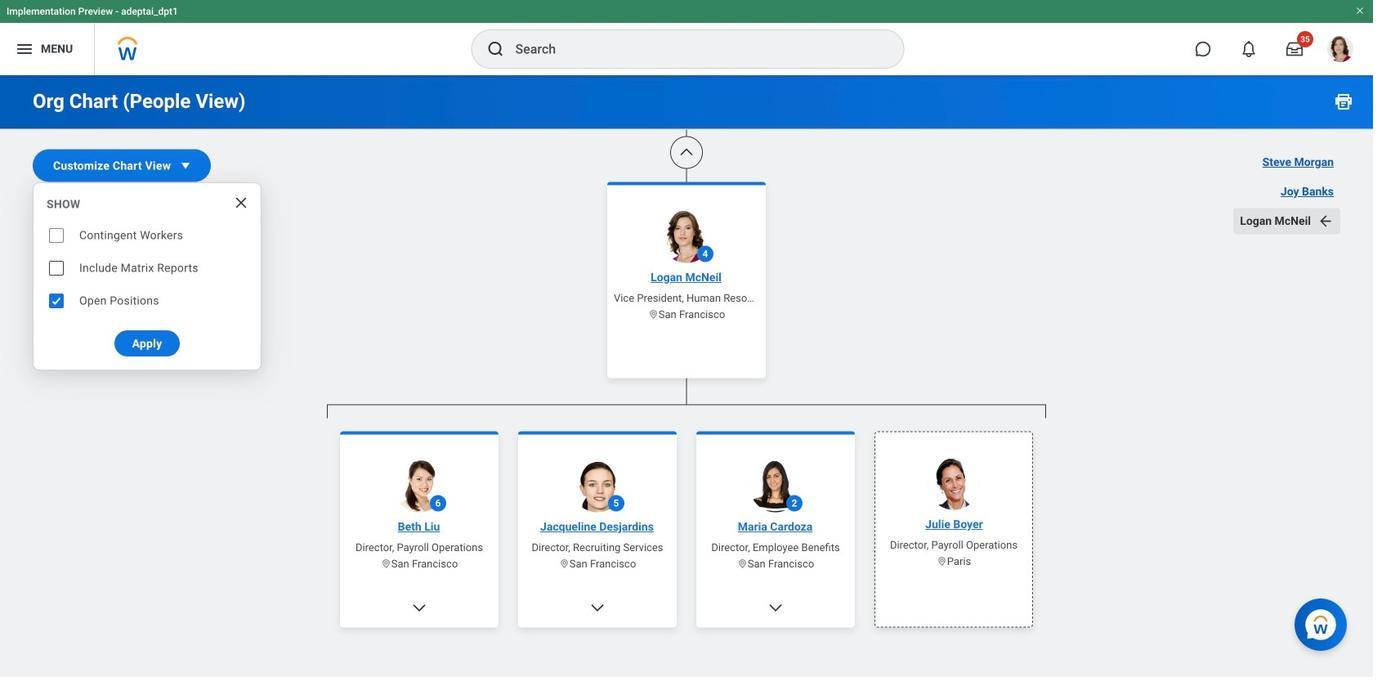 Task type: vqa. For each thing, say whether or not it's contained in the screenshot.
Julia within Julia Brant Sales Compensation Analyst
no



Task type: describe. For each thing, give the bounding box(es) containing it.
justify image
[[15, 39, 34, 59]]

location image for 3rd chevron down image from the right
[[381, 558, 391, 569]]

caret down image
[[178, 157, 194, 174]]

1 chevron down image from the left
[[411, 600, 428, 616]]

profile logan mcneil image
[[1328, 36, 1354, 65]]

print org chart image
[[1334, 92, 1354, 111]]

close environment banner image
[[1356, 6, 1366, 16]]

location image for second chevron down image from the right
[[559, 558, 570, 569]]

location image
[[648, 309, 659, 320]]

notifications large image
[[1241, 41, 1258, 57]]



Task type: locate. For each thing, give the bounding box(es) containing it.
2 horizontal spatial chevron down image
[[768, 600, 784, 616]]

banner
[[0, 0, 1374, 75]]

Search Workday  search field
[[516, 31, 870, 67]]

0 horizontal spatial chevron down image
[[411, 600, 428, 616]]

chevron down image
[[411, 600, 428, 616], [590, 600, 606, 616], [768, 600, 784, 616]]

x image
[[233, 195, 249, 211]]

2 chevron down image from the left
[[590, 600, 606, 616]]

chevron up image
[[679, 144, 695, 161]]

3 chevron down image from the left
[[768, 600, 784, 616]]

search image
[[486, 39, 506, 59]]

location image for 3rd chevron down image from left
[[737, 558, 748, 569]]

main content
[[0, 0, 1374, 677]]

location image
[[937, 556, 947, 567], [381, 558, 391, 569], [559, 558, 570, 569], [737, 558, 748, 569]]

1 horizontal spatial chevron down image
[[590, 600, 606, 616]]

dialog
[[33, 182, 262, 370]]

logan mcneil, logan mcneil, 4 direct reports element
[[327, 418, 1047, 677]]

arrow left image
[[1318, 213, 1334, 229]]

inbox large image
[[1287, 41, 1303, 57]]



